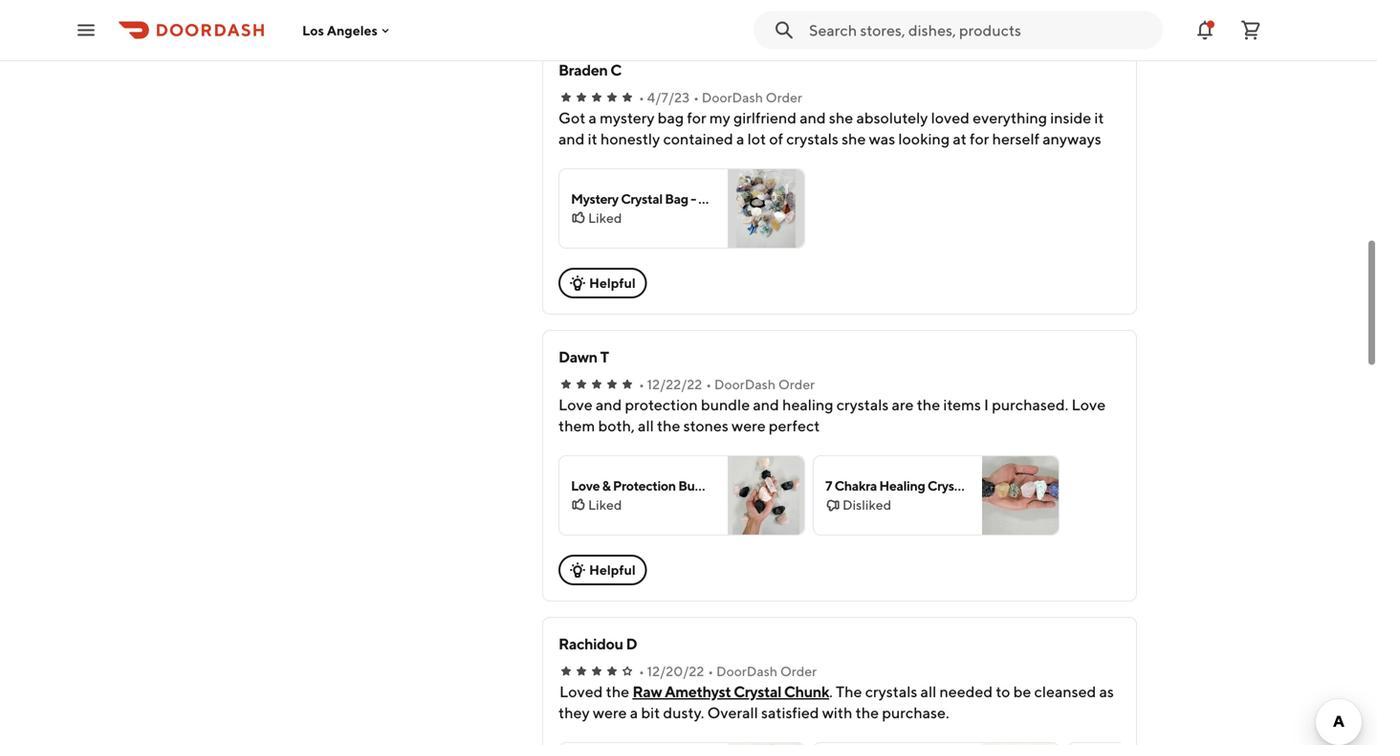 Task type: vqa. For each thing, say whether or not it's contained in the screenshot.
The Drink
no



Task type: locate. For each thing, give the bounding box(es) containing it.
0 vertical spatial helpful
[[589, 275, 636, 291]]

0 vertical spatial order
[[766, 89, 803, 105]]

helpful button
[[559, 268, 647, 298], [559, 555, 647, 586]]

0 vertical spatial liked button
[[559, 168, 806, 249]]

helpful button up t
[[559, 268, 647, 298]]

1 liked button from the top
[[559, 168, 806, 249]]

4/7/23
[[647, 89, 690, 105]]

• 12/20/22 • doordash order
[[639, 663, 817, 679]]

7 chakra healing crystals set
[[826, 478, 998, 494]]

1 helpful from the top
[[589, 275, 636, 291]]

helpful
[[589, 275, 636, 291], [589, 562, 636, 578]]

doordash right 12/22/22
[[715, 376, 776, 392]]

2 liked button from the top
[[559, 455, 806, 536]]

set
[[978, 478, 998, 494]]

7 chakra healing crystals set image
[[983, 456, 1059, 535]]

• up raw
[[639, 663, 645, 679]]

raw amethyst crystal chunk
[[633, 683, 830, 701]]

braden c
[[559, 61, 622, 79]]

healing
[[880, 478, 926, 494]]

0 vertical spatial helpful button
[[559, 268, 647, 298]]

1 vertical spatial helpful
[[589, 562, 636, 578]]

2 vertical spatial doordash
[[717, 663, 778, 679]]

helpful up t
[[589, 275, 636, 291]]

crystals for empaths image
[[983, 743, 1059, 745]]

rachidou
[[559, 635, 623, 653]]

chunk
[[784, 683, 830, 701]]

• up the amethyst
[[708, 663, 714, 679]]

order for t
[[779, 376, 815, 392]]

1 liked from the top
[[588, 210, 622, 226]]

liked button
[[559, 168, 806, 249], [559, 455, 806, 536]]

doordash for braden c
[[702, 89, 763, 105]]

doordash right 4/7/23
[[702, 89, 763, 105]]

2 helpful from the top
[[589, 562, 636, 578]]

• left 4/7/23
[[639, 89, 645, 105]]

doordash
[[702, 89, 763, 105], [715, 376, 776, 392], [717, 663, 778, 679]]

liked
[[588, 210, 622, 226], [588, 497, 622, 513]]

disliked
[[843, 497, 892, 513]]

order for c
[[766, 89, 803, 105]]

1 vertical spatial order
[[779, 376, 815, 392]]

doordash up 'crystal'
[[717, 663, 778, 679]]

0 vertical spatial doordash
[[702, 89, 763, 105]]

helpful button for dawn
[[559, 555, 647, 586]]

helpful button up rachidou d
[[559, 555, 647, 586]]

• 12/22/22 • doordash order
[[639, 376, 815, 392]]

0 vertical spatial liked
[[588, 210, 622, 226]]

2 helpful button from the top
[[559, 555, 647, 586]]

los angeles button
[[302, 22, 393, 38]]

1 vertical spatial helpful button
[[559, 555, 647, 586]]

open menu image
[[75, 19, 98, 42]]

order
[[766, 89, 803, 105], [779, 376, 815, 392], [781, 663, 817, 679]]

helpful for c
[[589, 275, 636, 291]]

angeles
[[327, 22, 378, 38]]

• right 4/7/23
[[694, 89, 699, 105]]

crystals
[[928, 478, 975, 494]]

1 vertical spatial doordash
[[715, 376, 776, 392]]

love & protection bundle, black tourmaline, rose quartz, quartz crystal point image
[[728, 456, 805, 535]]

2 vertical spatial order
[[781, 663, 817, 679]]

1 vertical spatial liked
[[588, 497, 622, 513]]

•
[[639, 89, 645, 105], [694, 89, 699, 105], [639, 376, 645, 392], [706, 376, 712, 392], [639, 663, 645, 679], [708, 663, 714, 679]]

0 items, open order cart image
[[1240, 19, 1263, 42]]

1 helpful button from the top
[[559, 268, 647, 298]]

1 vertical spatial liked button
[[559, 455, 806, 536]]

• left 12/22/22
[[639, 376, 645, 392]]

2 liked from the top
[[588, 497, 622, 513]]

helpful up rachidou d
[[589, 562, 636, 578]]



Task type: describe. For each thing, give the bounding box(es) containing it.
liked for t
[[588, 497, 622, 513]]

chakra
[[835, 478, 877, 494]]

rachidou d
[[559, 635, 637, 653]]

amethyst
[[665, 683, 731, 701]]

c
[[611, 61, 622, 79]]

liked button for braden c
[[559, 168, 806, 249]]

• 4/7/23 • doordash order
[[639, 89, 803, 105]]

order for d
[[781, 663, 817, 679]]

• right 12/22/22
[[706, 376, 712, 392]]

raw amethyst crystal chunk button
[[633, 681, 830, 702]]

doordash for rachidou d
[[717, 663, 778, 679]]

crystal
[[734, 683, 782, 701]]

t
[[600, 348, 609, 366]]

braden
[[559, 61, 608, 79]]

helpful button for braden
[[559, 268, 647, 298]]

d
[[626, 635, 637, 653]]

liked for c
[[588, 210, 622, 226]]

doordash for dawn t
[[715, 376, 776, 392]]

12/22/22
[[647, 376, 702, 392]]

dawn t
[[559, 348, 609, 366]]

notification bell image
[[1194, 19, 1217, 42]]

mystery crystal bag - random pick by the weight 1 lb to 3 lbs image
[[728, 169, 805, 248]]

12/20/22
[[647, 663, 704, 679]]

los angeles
[[302, 22, 378, 38]]

7
[[826, 478, 832, 494]]

Store search: begin typing to search for stores available on DoorDash text field
[[809, 20, 1152, 41]]

helpful for t
[[589, 562, 636, 578]]

raw
[[633, 683, 662, 701]]

liked button for dawn t
[[559, 455, 806, 536]]

dawn
[[559, 348, 598, 366]]

los
[[302, 22, 324, 38]]

love & abundance medley - pyrite, rose quartz, citrine,  green aventurine - crystals mix image
[[728, 743, 805, 745]]



